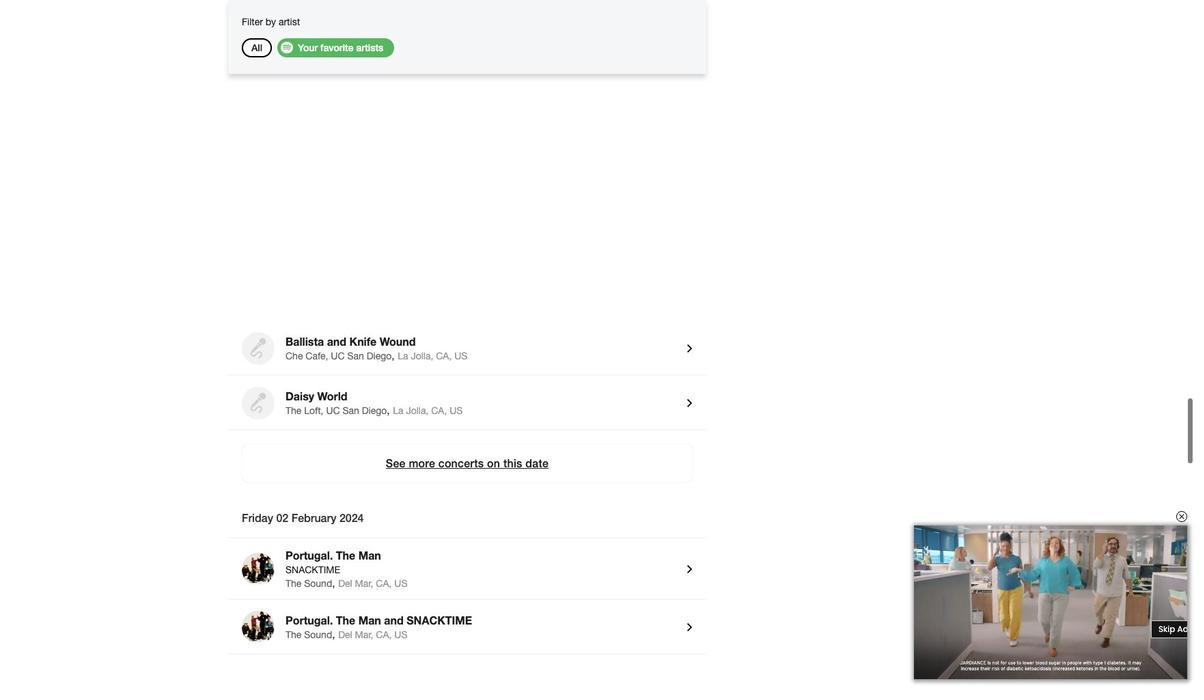 Task type: describe. For each thing, give the bounding box(es) containing it.
diego inside "ballista and knife wound che cafe, uc san diego , la jolla, ca, us"
[[367, 346, 392, 357]]

uc inside "ballista and knife wound che cafe, uc san diego , la jolla, ca, us"
[[331, 346, 345, 357]]

, inside portugal. the man snacktime the sound , del mar, ca, us
[[332, 572, 335, 584]]

ca, inside taylor ashton casbah , san diego, ca, us
[[374, 41, 390, 52]]

by
[[266, 16, 276, 27]]

friday
[[242, 506, 273, 519]]

portugal. the man and snacktime link
[[286, 609, 676, 624]]

, inside daisy world the loft, uc san diego , la jolla, ca, us
[[387, 399, 390, 411]]

february
[[292, 506, 336, 519]]

mar, inside portugal. the man and snacktime the sound , del mar, ca, us
[[355, 625, 373, 635]]

ca, inside "ballista and knife wound che cafe, uc san diego , la jolla, ca, us"
[[436, 346, 452, 357]]

ballista and knife wound link
[[286, 330, 676, 345]]

see more concerts on this date
[[386, 452, 549, 465]]

che
[[286, 346, 303, 357]]

taylor
[[286, 25, 317, 38]]

artist
[[279, 16, 300, 27]]

the loft, uc san diego link
[[286, 400, 387, 411]]

ad
[[1176, 623, 1187, 635]]

taylor ashton live image
[[242, 23, 275, 55]]

taylor ashton casbah , san diego, ca, us
[[286, 25, 406, 52]]

jolla, inside daisy world the loft, uc san diego , la jolla, ca, us
[[406, 400, 429, 411]]

all
[[251, 42, 262, 53]]

del inside portugal. the man snacktime the sound , del mar, ca, us
[[338, 573, 352, 584]]

sound inside portugal. the man and snacktime the sound , del mar, ca, us
[[304, 625, 332, 635]]

mar, inside portugal. the man snacktime the sound , del mar, ca, us
[[355, 573, 373, 584]]

see more concerts on this date link
[[242, 439, 693, 478]]

the inside daisy world the loft, uc san diego , la jolla, ca, us
[[286, 400, 302, 411]]

knife
[[350, 330, 377, 343]]

2024
[[340, 506, 364, 519]]

sound inside portugal. the man snacktime the sound , del mar, ca, us
[[304, 573, 332, 584]]

ballista
[[286, 330, 324, 343]]

the sound link for and
[[286, 625, 332, 635]]

portugal. for and
[[286, 609, 333, 622]]

portugal. for snacktime
[[286, 544, 333, 557]]

this
[[504, 452, 522, 465]]

the right portugal. the man live image
[[286, 573, 302, 584]]

diego inside daisy world the loft, uc san diego , la jolla, ca, us
[[362, 400, 387, 411]]

san inside daisy world the loft, uc san diego , la jolla, ca, us
[[343, 400, 359, 411]]

ballista live image
[[242, 327, 275, 360]]

on
[[487, 452, 500, 465]]

portugal. the man and snacktime the sound , del mar, ca, us
[[286, 609, 472, 635]]

concerts
[[438, 452, 484, 465]]

us inside daisy world the loft, uc san diego , la jolla, ca, us
[[450, 400, 463, 411]]

skip
[[1157, 623, 1173, 635]]

more
[[409, 452, 435, 465]]

casbah
[[286, 41, 319, 52]]

portugal. the man snacktime the sound , del mar, ca, us
[[286, 544, 408, 584]]

your
[[298, 42, 318, 53]]

man for snacktime
[[358, 544, 381, 557]]

man for and
[[358, 609, 381, 622]]

jolla, inside "ballista and knife wound che cafe, uc san diego , la jolla, ca, us"
[[411, 346, 433, 357]]

the sound link for snacktime
[[286, 573, 332, 584]]

see
[[386, 452, 406, 465]]

wound
[[380, 330, 416, 343]]

and inside portugal. the man and snacktime the sound , del mar, ca, us
[[384, 609, 404, 622]]

uc inside daisy world the loft, uc san diego , la jolla, ca, us
[[326, 400, 340, 411]]



Task type: locate. For each thing, give the bounding box(es) containing it.
0 vertical spatial and
[[327, 330, 347, 343]]

0 vertical spatial portugal.
[[286, 544, 333, 557]]

0 vertical spatial sound
[[304, 573, 332, 584]]

the sound link right portugal. the man live icon
[[286, 625, 332, 635]]

0 vertical spatial snacktime
[[286, 560, 340, 571]]

portugal. the man live image
[[242, 548, 275, 581]]

us inside "ballista and knife wound che cafe, uc san diego , la jolla, ca, us"
[[455, 346, 468, 357]]

man inside portugal. the man and snacktime the sound , del mar, ca, us
[[358, 609, 381, 622]]

1 the sound link from the top
[[286, 573, 332, 584]]

, right your
[[319, 40, 322, 52]]

us
[[393, 41, 406, 52], [455, 346, 468, 357], [450, 400, 463, 411], [394, 573, 408, 584], [394, 625, 408, 635]]

, up see
[[387, 399, 390, 411]]

del inside portugal. the man and snacktime the sound , del mar, ca, us
[[338, 625, 352, 635]]

la
[[398, 346, 408, 357], [393, 400, 404, 411]]

loft,
[[304, 400, 324, 411]]

portugal. inside portugal. the man and snacktime the sound , del mar, ca, us
[[286, 609, 333, 622]]

la inside daisy world the loft, uc san diego , la jolla, ca, us
[[393, 400, 404, 411]]

friday 02 february 2024
[[242, 506, 364, 519]]

filter by artist
[[242, 16, 300, 27]]

mar,
[[355, 573, 373, 584], [355, 625, 373, 635]]

2 man from the top
[[358, 609, 381, 622]]

, down portugal. the man snacktime the sound , del mar, ca, us
[[332, 623, 335, 635]]

jolla, down wound
[[411, 346, 433, 357]]

del
[[338, 573, 352, 584], [338, 625, 352, 635]]

cafe,
[[306, 346, 328, 357]]

1 vertical spatial mar,
[[355, 625, 373, 635]]

snacktime inside portugal. the man and snacktime the sound , del mar, ca, us
[[407, 609, 472, 622]]

mar, down portugal. the man snacktime the sound , del mar, ca, us
[[355, 625, 373, 635]]

casbah link
[[286, 41, 319, 52]]

and inside "ballista and knife wound che cafe, uc san diego , la jolla, ca, us"
[[327, 330, 347, 343]]

1 vertical spatial la
[[393, 400, 404, 411]]

snacktime
[[286, 560, 340, 571], [407, 609, 472, 622]]

diego up see
[[362, 400, 387, 411]]

mar, up portugal. the man and snacktime the sound , del mar, ca, us
[[355, 573, 373, 584]]

2 portugal. from the top
[[286, 609, 333, 622]]

favorite
[[320, 42, 354, 53]]

0 vertical spatial del
[[338, 573, 352, 584]]

, inside portugal. the man and snacktime the sound , del mar, ca, us
[[332, 623, 335, 635]]

0 vertical spatial uc
[[331, 346, 345, 357]]

taylor ashton link
[[286, 25, 676, 40]]

0 vertical spatial man
[[358, 544, 381, 557]]

man
[[358, 544, 381, 557], [358, 609, 381, 622]]

1 vertical spatial the sound link
[[286, 625, 332, 635]]

ca,
[[374, 41, 390, 52], [436, 346, 452, 357], [431, 400, 447, 411], [376, 573, 392, 584], [376, 625, 392, 635]]

1 vertical spatial portugal.
[[286, 609, 333, 622]]

1 vertical spatial uc
[[326, 400, 340, 411]]

the down portugal. the man snacktime the sound , del mar, ca, us
[[336, 609, 355, 622]]

man down portugal. the man snacktime the sound , del mar, ca, us
[[358, 609, 381, 622]]

la up see
[[393, 400, 404, 411]]

daisy world link
[[286, 385, 676, 400]]

uc down world
[[326, 400, 340, 411]]

the right portugal. the man live icon
[[286, 625, 302, 635]]

la down wound
[[398, 346, 408, 357]]

jolla, up the more
[[406, 400, 429, 411]]

1 horizontal spatial and
[[384, 609, 404, 622]]

1 vertical spatial and
[[384, 609, 404, 622]]

san down ashton
[[325, 41, 341, 52]]

world
[[317, 385, 348, 398]]

2 the sound link from the top
[[286, 625, 332, 635]]

san
[[325, 41, 341, 52], [347, 346, 364, 357], [343, 400, 359, 411]]

0 vertical spatial mar,
[[355, 573, 373, 584]]

0 horizontal spatial and
[[327, 330, 347, 343]]

snacktime inside portugal. the man snacktime the sound , del mar, ca, us
[[286, 560, 340, 571]]

2 sound from the top
[[304, 625, 332, 635]]

1 vertical spatial san
[[347, 346, 364, 357]]

02
[[276, 506, 288, 519]]

the
[[286, 400, 302, 411], [336, 544, 355, 557], [286, 573, 302, 584], [336, 609, 355, 622], [286, 625, 302, 635]]

san down world
[[343, 400, 359, 411]]

uc
[[331, 346, 345, 357], [326, 400, 340, 411]]

us inside taylor ashton casbah , san diego, ca, us
[[393, 41, 406, 52]]

the down the 2024
[[336, 544, 355, 557]]

us inside portugal. the man snacktime the sound , del mar, ca, us
[[394, 573, 408, 584]]

diego,
[[344, 41, 372, 52]]

1 vertical spatial sound
[[304, 625, 332, 635]]

san inside "ballista and knife wound che cafe, uc san diego , la jolla, ca, us"
[[347, 346, 364, 357]]

man down the 2024
[[358, 544, 381, 557]]

del up portugal. the man and snacktime the sound , del mar, ca, us
[[338, 573, 352, 584]]

,
[[319, 40, 322, 52], [392, 344, 395, 357], [387, 399, 390, 411], [332, 572, 335, 584], [332, 623, 335, 635]]

portugal. the man live image
[[242, 606, 275, 639]]

1 horizontal spatial snacktime
[[407, 609, 472, 622]]

0 horizontal spatial snacktime
[[286, 560, 340, 571]]

portugal. right portugal. the man live icon
[[286, 609, 333, 622]]

0 vertical spatial jolla,
[[411, 346, 433, 357]]

sound right portugal. the man live image
[[304, 573, 332, 584]]

1 vertical spatial snacktime
[[407, 609, 472, 622]]

0 vertical spatial diego
[[367, 346, 392, 357]]

1 mar, from the top
[[355, 573, 373, 584]]

0 vertical spatial san
[[325, 41, 341, 52]]

the sound link
[[286, 573, 332, 584], [286, 625, 332, 635]]

, up portugal. the man and snacktime the sound , del mar, ca, us
[[332, 572, 335, 584]]

skip ad
[[1157, 623, 1187, 635]]

ca, inside portugal. the man snacktime the sound , del mar, ca, us
[[376, 573, 392, 584]]

artists
[[356, 42, 384, 53]]

sound right portugal. the man live icon
[[304, 625, 332, 635]]

diego down knife
[[367, 346, 392, 357]]

del down portugal. the man snacktime the sound , del mar, ca, us
[[338, 625, 352, 635]]

the down daisy
[[286, 400, 302, 411]]

0 vertical spatial la
[[398, 346, 408, 357]]

, inside taylor ashton casbah , san diego, ca, us
[[319, 40, 322, 52]]

daisy
[[286, 385, 314, 398]]

daisy world the loft, uc san diego , la jolla, ca, us
[[286, 385, 463, 411]]

ca, inside portugal. the man and snacktime the sound , del mar, ca, us
[[376, 625, 392, 635]]

ca, inside daisy world the loft, uc san diego , la jolla, ca, us
[[431, 400, 447, 411]]

1 portugal. from the top
[[286, 544, 333, 557]]

filter
[[242, 16, 263, 27]]

2 del from the top
[[338, 625, 352, 635]]

your favorite artists button
[[277, 38, 395, 57]]

, down wound
[[392, 344, 395, 357]]

1 vertical spatial diego
[[362, 400, 387, 411]]

and
[[327, 330, 347, 343], [384, 609, 404, 622]]

1 vertical spatial del
[[338, 625, 352, 635]]

your favorite artists
[[298, 42, 384, 53]]

portugal.
[[286, 544, 333, 557], [286, 609, 333, 622]]

the sound link right portugal. the man live image
[[286, 573, 332, 584]]

jolla,
[[411, 346, 433, 357], [406, 400, 429, 411]]

2 vertical spatial san
[[343, 400, 359, 411]]

portugal. inside portugal. the man snacktime the sound , del mar, ca, us
[[286, 544, 333, 557]]

2 mar, from the top
[[355, 625, 373, 635]]

portugal. down february
[[286, 544, 333, 557]]

daisy world live image
[[242, 382, 275, 415]]

1 vertical spatial man
[[358, 609, 381, 622]]

uc right cafe,
[[331, 346, 345, 357]]

1 man from the top
[[358, 544, 381, 557]]

0 vertical spatial the sound link
[[286, 573, 332, 584]]

ballista and knife wound che cafe, uc san diego , la jolla, ca, us
[[286, 330, 468, 357]]

1 sound from the top
[[304, 573, 332, 584]]

man inside portugal. the man snacktime the sound , del mar, ca, us
[[358, 544, 381, 557]]

, inside "ballista and knife wound che cafe, uc san diego , la jolla, ca, us"
[[392, 344, 395, 357]]

la inside "ballista and knife wound che cafe, uc san diego , la jolla, ca, us"
[[398, 346, 408, 357]]

us inside portugal. the man and snacktime the sound , del mar, ca, us
[[394, 625, 408, 635]]

all link
[[251, 42, 262, 53]]

sound
[[304, 573, 332, 584], [304, 625, 332, 635]]

san inside taylor ashton casbah , san diego, ca, us
[[325, 41, 341, 52]]

diego
[[367, 346, 392, 357], [362, 400, 387, 411]]

che cafe, uc san diego link
[[286, 346, 392, 357]]

1 vertical spatial jolla,
[[406, 400, 429, 411]]

ashton
[[320, 25, 357, 38]]

san down knife
[[347, 346, 364, 357]]

date
[[526, 452, 549, 465]]

1 del from the top
[[338, 573, 352, 584]]



Task type: vqa. For each thing, say whether or not it's contained in the screenshot.
Portugal. corresponding to and
yes



